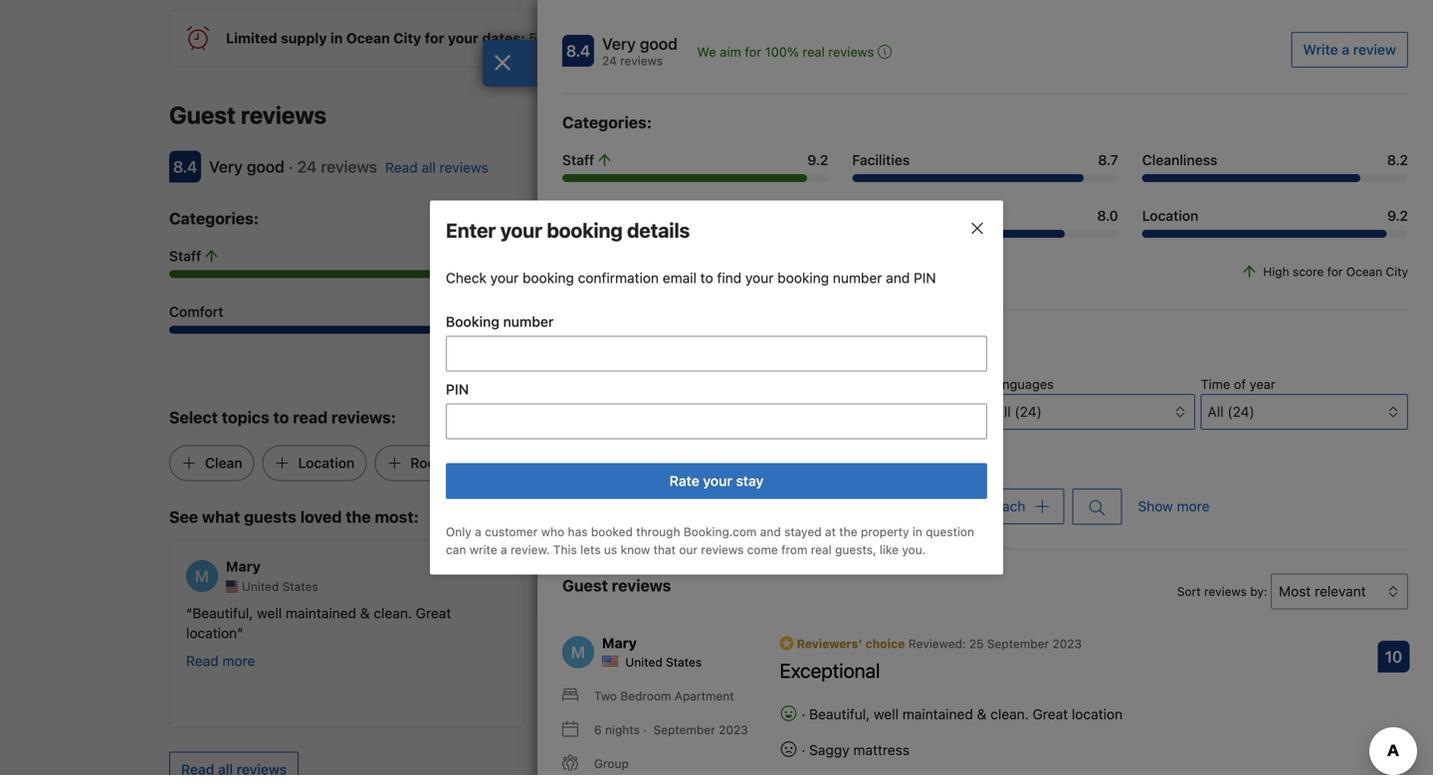 Task type: locate. For each thing, give the bounding box(es) containing it.
real right 100%
[[803, 44, 825, 59]]

4 all (24) from the left
[[1208, 404, 1255, 420]]

a for topic
[[604, 456, 611, 471]]

0 vertical spatial comfort 8.3 meter
[[563, 230, 829, 238]]

mary inside this is a carousel with rotating slides. it displays featured reviews of the property. use next and previous buttons to navigate. region
[[226, 559, 261, 575]]

0 horizontal spatial rated very good element
[[209, 157, 285, 176]]

beautiful, for "
[[192, 606, 253, 622]]

6
[[594, 723, 602, 737]]

location 9.2 meter for value for money
[[915, 326, 1265, 334]]

3 (24) from the left
[[1015, 404, 1042, 420]]

0 vertical spatial select
[[169, 408, 218, 427]]

maintained down voleyball
[[903, 706, 974, 723]]

very up kitchen
[[1008, 606, 1035, 622]]

0 horizontal spatial guest reviews
[[169, 101, 327, 129]]

very
[[602, 34, 636, 53], [209, 157, 243, 176]]

8.3
[[497, 304, 518, 320]]

exceptional
[[780, 659, 881, 682]]

facilities
[[853, 152, 910, 168]]

beautiful, for beautiful, well maintained & clean. great location
[[810, 706, 870, 723]]

well for beautiful, well maintained & clean. great location
[[874, 706, 899, 723]]

1 horizontal spatial ocean
[[1347, 265, 1383, 279]]

location 9.2 meter
[[1143, 230, 1409, 238], [915, 326, 1265, 334]]

rated very good element for 24 reviews
[[602, 32, 678, 56]]

very inside very good 24 reviews
[[602, 34, 636, 53]]

1 vertical spatial value for money 8.0 meter
[[542, 326, 892, 334]]

beautiful, down what
[[192, 606, 253, 622]]

review categories element
[[563, 111, 652, 134], [169, 207, 259, 231]]

guest reviews down kylie
[[563, 576, 672, 595]]

things.
[[557, 626, 599, 642]]

customer
[[485, 525, 538, 539]]

2 horizontal spatial 9.2
[[1388, 208, 1409, 224]]

0 vertical spatial review categories element
[[563, 111, 652, 134]]

0 vertical spatial location 9.2 meter
[[1143, 230, 1409, 238]]

reviews left site
[[829, 44, 875, 59]]

loved
[[300, 508, 342, 527]]

3 all from the left
[[995, 404, 1011, 420]]

staff 9.2 meter for value for money
[[169, 270, 518, 278]]

ocean for for
[[1347, 265, 1383, 279]]

united states up " beautiful, well maintained & clean. great location
[[242, 580, 318, 594]]

1 horizontal spatial categories:
[[563, 113, 652, 132]]

1 horizontal spatial staff
[[563, 152, 595, 168]]

your left "dates:"
[[448, 30, 479, 46]]

property
[[861, 525, 910, 539]]

your inside button
[[703, 473, 733, 489]]

all
[[570, 404, 586, 420], [783, 404, 799, 420], [995, 404, 1011, 420], [1208, 404, 1224, 420]]

0 vertical spatial room
[[411, 455, 448, 472]]

1 horizontal spatial "
[[599, 626, 605, 642]]

of right top
[[855, 606, 868, 622]]

united states image
[[226, 581, 238, 593], [967, 581, 979, 593]]

read for kylie
[[557, 653, 589, 670]]

has right self
[[1024, 645, 1047, 662]]

ocean right score
[[1347, 265, 1383, 279]]

in inside only a customer who has booked through booking.com and stayed at the property in question can write a review. this lets us know that our reviews come from real guests, like you.
[[913, 525, 923, 539]]

1 vertical spatial clean
[[579, 498, 615, 515]]

states
[[282, 580, 318, 594], [653, 580, 689, 594], [1023, 580, 1059, 594], [666, 656, 702, 669]]

ocean for in
[[346, 30, 390, 46]]

dates:
[[482, 30, 526, 46]]

staff 9.2 meter
[[563, 174, 829, 182], [169, 270, 518, 278]]

2 vertical spatial 9.2
[[1244, 304, 1265, 320]]

0 vertical spatial 2023
[[1053, 637, 1082, 651]]

the down love
[[1169, 665, 1189, 682]]

2 very from the left
[[1008, 606, 1035, 622]]

read more down voleyball
[[927, 693, 996, 710]]

read down voleyball
[[927, 693, 960, 710]]

0 vertical spatial 9.2
[[808, 152, 829, 168]]

write
[[1304, 41, 1339, 58]]

already
[[723, 30, 770, 46]]

all down the languages
[[995, 404, 1011, 420]]

clean
[[205, 455, 243, 472], [579, 498, 615, 515]]

0 horizontal spatial like
[[647, 30, 668, 46]]

comfort 8.3 meter
[[563, 230, 829, 238], [169, 326, 518, 334]]

1 horizontal spatial &
[[977, 706, 987, 723]]

pool up property
[[895, 498, 923, 515]]

1 all (24) from the left
[[570, 404, 617, 420]]

1 vertical spatial categories:
[[169, 209, 259, 228]]

good inside very good 24 reviews
[[640, 34, 678, 53]]

great for · beautiful, well maintained & clean. great location
[[1033, 706, 1069, 723]]

clean. inside " beautiful, well maintained & clean. great location
[[374, 606, 412, 622]]

well up mattress
[[874, 706, 899, 723]]

1 very from the left
[[779, 606, 806, 622]]

organized
[[1125, 606, 1188, 622]]

well right the "
[[257, 606, 282, 622]]

voleyball
[[927, 665, 983, 682]]

1 vertical spatial very
[[209, 157, 243, 176]]

score
[[1293, 265, 1325, 279]]

cleanliness 8.2 meter for value for money
[[915, 270, 1265, 278]]

we down organized
[[1118, 626, 1136, 642]]

and
[[886, 270, 910, 286], [761, 525, 781, 539], [1192, 606, 1216, 622], [1019, 665, 1043, 682]]

you.
[[903, 543, 926, 557]]

0 vertical spatial facilities 8.7 meter
[[853, 174, 1119, 182]]

1 horizontal spatial room
[[796, 498, 832, 515]]

0 vertical spatial of
[[1235, 377, 1247, 392]]

read more down the "
[[186, 653, 255, 670]]

has up this at left
[[568, 525, 588, 539]]

closed
[[1077, 665, 1119, 682]]

very for very good · 24 reviews
[[209, 157, 243, 176]]

3 all (24) button from the left
[[988, 394, 1196, 430]]

enter your booking details dialog
[[406, 177, 1028, 599]]

of inside filter reviews 'region'
[[1235, 377, 1247, 392]]

all (24)
[[570, 404, 617, 420], [783, 404, 830, 420], [995, 404, 1042, 420], [1208, 404, 1255, 420]]

more down field
[[963, 693, 996, 710]]

booking up value
[[523, 270, 574, 286]]

0 horizontal spatial read more button
[[186, 652, 255, 672]]

kitchen
[[969, 626, 1016, 642]]

0 horizontal spatial scored 8.4 element
[[169, 151, 201, 183]]

2 united states image from the left
[[967, 581, 979, 593]]

booking up confirmation
[[547, 219, 623, 242]]

2 all (24) from the left
[[783, 404, 830, 420]]

clean. down most:
[[374, 606, 412, 622]]

comfort 8.3 meter up check your booking confirmation email to find your booking number and pin
[[563, 230, 829, 238]]

1 horizontal spatial united states image
[[967, 581, 979, 593]]

united states down "beautiful."
[[626, 656, 702, 669]]

cleanliness 8.2 meter down 8.0
[[915, 270, 1265, 278]]

9.2
[[808, 152, 829, 168], [1388, 208, 1409, 224], [1244, 304, 1265, 320]]

a right write
[[1343, 41, 1350, 58]]

1 vertical spatial 2023
[[719, 723, 749, 737]]

unavailable
[[774, 30, 846, 46]]

0 horizontal spatial clean
[[205, 455, 243, 472]]

0 horizontal spatial very
[[779, 606, 806, 622]]

please was very comfortable, organized and clean. kitchen has everything we needed. the complex it self has everything, we love the voleyball field and how closed was to the beach
[[927, 606, 1233, 682]]

in up you.
[[913, 525, 923, 539]]

maintained for "
[[286, 606, 357, 622]]

read for mary
[[186, 653, 219, 670]]

maintained inside " beautiful, well maintained & clean. great location
[[286, 606, 357, 622]]

0 horizontal spatial on
[[810, 606, 826, 622]]

beautiful, inside " beautiful, well maintained & clean. great location
[[192, 606, 253, 622]]

more down things.
[[593, 653, 626, 670]]

1 horizontal spatial our
[[869, 30, 891, 46]]

september right nights
[[654, 723, 716, 737]]

united down kylie
[[612, 580, 650, 594]]

rated very good element
[[602, 32, 678, 56], [209, 157, 285, 176]]

in
[[331, 30, 343, 46], [913, 525, 923, 539]]

review categories element down "very good · 24 reviews"
[[169, 207, 259, 231]]

to down love
[[1152, 665, 1165, 682]]

scored 8.4 element for very good 24 reviews
[[563, 35, 594, 67]]

review categories element down very good 24 reviews
[[563, 111, 652, 134]]

1 vertical spatial guest reviews
[[563, 576, 672, 595]]

0 horizontal spatial location
[[186, 626, 237, 642]]

0 horizontal spatial city
[[394, 30, 421, 46]]

1 horizontal spatial staff 9.2 meter
[[563, 174, 829, 182]]

united states down lina
[[983, 580, 1059, 594]]

1 vertical spatial great
[[1033, 706, 1069, 723]]

read more button down things.
[[557, 652, 626, 672]]

·
[[289, 157, 293, 176], [802, 706, 806, 723], [644, 723, 647, 737], [802, 742, 806, 759]]

read more button down voleyball
[[927, 692, 996, 712]]

value for money 8.0 meter for 8.0
[[853, 230, 1119, 238]]

reviews down booking.com
[[701, 543, 744, 557]]

holiday
[[550, 30, 596, 46]]

our right "that"
[[680, 543, 698, 557]]

clean. for ·
[[991, 706, 1029, 723]]

reviews left 'all'
[[321, 157, 377, 176]]

1 vertical spatial pin
[[446, 381, 469, 398]]

reviews:
[[332, 408, 396, 427], [708, 456, 758, 471]]

to right topic
[[649, 456, 661, 471]]

0 horizontal spatial number
[[503, 314, 554, 330]]

states up "beautiful."
[[653, 580, 689, 594]]

pin
[[914, 270, 937, 286], [446, 381, 469, 398]]

city for in
[[394, 30, 421, 46]]

for
[[425, 30, 445, 46], [745, 44, 762, 59], [1328, 265, 1344, 279], [582, 304, 601, 320]]

0 vertical spatial scored 8.4 element
[[563, 35, 594, 67]]

facilities 8.7 meter for value for money
[[542, 270, 892, 278]]

read more button down the "
[[186, 652, 255, 672]]

1 vertical spatial pool
[[895, 498, 923, 515]]

write a review
[[1304, 41, 1397, 58]]

very for very good 24 reviews
[[602, 34, 636, 53]]

your
[[448, 30, 479, 46], [501, 219, 543, 242], [491, 270, 519, 286], [746, 270, 774, 286], [703, 473, 733, 489]]

0 horizontal spatial staff 9.2 meter
[[169, 270, 518, 278]]

1 horizontal spatial location
[[1072, 706, 1123, 723]]

2 vertical spatial location
[[678, 498, 733, 515]]

2 vertical spatial staff
[[715, 606, 746, 622]]

clean down topics
[[205, 455, 243, 472]]

guest reviews up "very good · 24 reviews"
[[169, 101, 327, 129]]

location down rate your stay
[[678, 498, 733, 515]]

" beautiful, well maintained & clean. great location
[[186, 606, 451, 642]]

location for " beautiful, well maintained & clean. great location
[[186, 626, 237, 642]]

0 vertical spatial &
[[360, 606, 370, 622]]

location down "closed"
[[1072, 706, 1123, 723]]

1 vertical spatial staff
[[169, 248, 201, 265]]

beautiful.
[[651, 606, 711, 622]]

topics
[[222, 408, 270, 427]]

value for money 8.0 meter
[[853, 230, 1119, 238], [542, 326, 892, 334]]

1 vertical spatial beautiful,
[[810, 706, 870, 723]]

1 vertical spatial 24
[[297, 157, 317, 176]]

who
[[541, 525, 565, 539]]

1 " from the left
[[237, 626, 243, 642]]

more inside button
[[1178, 499, 1210, 515]]

1 horizontal spatial comfort 8.3 meter
[[563, 230, 829, 238]]

cleanliness 8.2 meter up high
[[1143, 174, 1409, 182]]

are
[[699, 30, 719, 46]]

time
[[1201, 377, 1231, 392]]

the inside only a customer who has booked through booking.com and stayed at the property in question can write a review. this lets us know that our reviews come from real guests, like you.
[[840, 525, 858, 539]]

0 horizontal spatial beach
[[589, 455, 630, 472]]

scored 8.4 element for very good · 24 reviews
[[169, 151, 201, 183]]

booked
[[591, 525, 633, 539]]

needed.
[[1140, 626, 1192, 642]]

0 horizontal spatial of
[[855, 606, 868, 622]]

select for select topics to read reviews:
[[169, 408, 218, 427]]

0 vertical spatial maintained
[[286, 606, 357, 622]]

the right at on the bottom of page
[[840, 525, 858, 539]]

for right value
[[582, 304, 601, 320]]

read more button
[[186, 652, 255, 672], [557, 652, 626, 672], [927, 692, 996, 712]]

city
[[394, 30, 421, 46], [1387, 265, 1409, 279]]

a inside button
[[1343, 41, 1350, 58]]

1 horizontal spatial mary
[[602, 635, 637, 652]]

2 (24) from the left
[[802, 404, 830, 420]]

your up 8.3
[[491, 270, 519, 286]]

states for kylie
[[653, 580, 689, 594]]

good
[[640, 34, 678, 53], [247, 157, 285, 176]]

like left this
[[647, 30, 668, 46]]

it
[[985, 645, 993, 662]]

ocean right supply
[[346, 30, 390, 46]]

our inside only a customer who has booked through booking.com and stayed at the property in question can write a review. this lets us know that our reviews come from real guests, like you.
[[680, 543, 698, 557]]

united down lina
[[983, 580, 1020, 594]]

location inside " beautiful, well maintained & clean. great location
[[186, 626, 237, 642]]

booking
[[446, 314, 500, 330]]

& for " beautiful, well maintained & clean. great location
[[360, 606, 370, 622]]

a left topic
[[604, 456, 611, 471]]

1 vertical spatial select
[[563, 456, 601, 471]]

was
[[622, 606, 647, 622], [750, 606, 775, 622], [979, 606, 1004, 622], [1123, 665, 1148, 682]]

very left top
[[779, 606, 806, 622]]

read more for "
[[557, 653, 626, 670]]

all down time
[[1208, 404, 1224, 420]]

location down read
[[298, 455, 355, 472]]

read down things.
[[557, 653, 589, 670]]

great inside " beautiful, well maintained & clean. great location
[[416, 606, 451, 622]]

lina
[[967, 559, 996, 575]]

maintained down loved
[[286, 606, 357, 622]]

in right supply
[[331, 30, 343, 46]]

1 vertical spatial scored 8.4 element
[[169, 151, 201, 183]]

states for lina
[[1023, 580, 1059, 594]]

booking
[[547, 219, 623, 242], [523, 270, 574, 286], [778, 270, 830, 286]]

0 horizontal spatial staff
[[169, 248, 201, 265]]

comfort
[[563, 208, 617, 224], [169, 304, 224, 320]]

a up write
[[475, 525, 482, 539]]

0 vertical spatial pool
[[504, 455, 533, 472]]

read more
[[186, 653, 255, 670], [557, 653, 626, 670], [927, 693, 996, 710]]

beach
[[589, 455, 630, 472], [986, 498, 1026, 515]]

1 vertical spatial staff 9.2 meter
[[169, 270, 518, 278]]

read more button for beautiful, well maintained & clean. great location
[[186, 652, 255, 672]]

1 united states image from the left
[[226, 581, 238, 593]]

1 vertical spatial mary
[[602, 635, 637, 652]]

this
[[554, 543, 577, 557]]

0 vertical spatial clean
[[205, 455, 243, 472]]

united states for kylie
[[612, 580, 689, 594]]

1 horizontal spatial read more button
[[557, 652, 626, 672]]

categories: down very good 24 reviews
[[563, 113, 652, 132]]

a for review
[[1343, 41, 1350, 58]]

facilities 8.7 meter for 8.0
[[853, 174, 1119, 182]]

beach up lina
[[986, 498, 1026, 515]]

0 horizontal spatial comfort 8.3 meter
[[169, 326, 518, 334]]

on right unavailable
[[849, 30, 866, 46]]

1 vertical spatial beach
[[986, 498, 1026, 515]]

love
[[1148, 645, 1174, 662]]

categories:
[[563, 113, 652, 132], [169, 209, 259, 228]]

0 horizontal spatial &
[[360, 606, 370, 622]]

cleanliness 8.2 meter
[[1143, 174, 1409, 182], [915, 270, 1265, 278]]

real
[[803, 44, 825, 59], [811, 543, 832, 557]]

8.2
[[1388, 152, 1409, 168], [1244, 248, 1265, 265]]

scored 8.4 element
[[563, 35, 594, 67], [169, 151, 201, 183]]

self
[[997, 645, 1020, 662]]

good for ·
[[247, 157, 285, 176]]

reviews inside very good 24 reviews
[[621, 54, 663, 68]]

1 horizontal spatial like
[[880, 543, 899, 557]]

1 vertical spatial 9.2
[[1388, 208, 1409, 224]]

location down the "
[[186, 626, 237, 642]]

0 horizontal spatial very
[[209, 157, 243, 176]]

united states for lina
[[983, 580, 1059, 594]]

0 horizontal spatial categories:
[[169, 209, 259, 228]]

well inside " beautiful, well maintained & clean. great location
[[257, 606, 282, 622]]

close image
[[494, 55, 512, 71]]

9.2 up high score for ocean city
[[1388, 208, 1409, 224]]

1 horizontal spatial in
[[913, 525, 923, 539]]

kylie
[[596, 559, 630, 575]]

0 horizontal spatial 9.2
[[808, 152, 829, 168]]

0 vertical spatial very
[[602, 34, 636, 53]]

0 horizontal spatial ocean
[[346, 30, 390, 46]]

1 vertical spatial location
[[1072, 706, 1123, 723]]

9.2 left the facilities
[[808, 152, 829, 168]]

2 horizontal spatial location
[[1143, 208, 1199, 224]]

to left find
[[701, 270, 714, 286]]

united states image
[[596, 581, 608, 593]]

guest down limited
[[169, 101, 236, 129]]

united states down "that"
[[612, 580, 689, 594]]

great
[[416, 606, 451, 622], [1033, 706, 1069, 723]]

1 vertical spatial &
[[977, 706, 987, 723]]

more for kylie
[[593, 653, 626, 670]]

1 vertical spatial comfort
[[169, 304, 224, 320]]

rate your stay button
[[446, 464, 988, 499]]

all down filters
[[570, 404, 586, 420]]

& inside " beautiful, well maintained & clean. great location
[[360, 606, 370, 622]]

scored 10 element
[[1379, 641, 1410, 673]]

select
[[169, 408, 218, 427], [563, 456, 601, 471]]

states for mary
[[282, 580, 318, 594]]

great down how on the bottom of page
[[1033, 706, 1069, 723]]

your for check
[[491, 270, 519, 286]]

has up self
[[1020, 626, 1043, 642]]

more down " beautiful, well maintained & clean. great location
[[223, 653, 255, 670]]

1 vertical spatial guest
[[563, 576, 608, 595]]

was down the come
[[750, 606, 775, 622]]

0 vertical spatial staff 9.2 meter
[[563, 174, 829, 182]]

0 vertical spatial guest reviews
[[169, 101, 327, 129]]

0 vertical spatial 8.4
[[566, 41, 591, 60]]

location 9.2 meter up high
[[1143, 230, 1409, 238]]

1 vertical spatial cleanliness 8.2 meter
[[915, 270, 1265, 278]]

categories: down "very good · 24 reviews"
[[169, 209, 259, 228]]

location 9.2 meter up the languages
[[915, 326, 1265, 334]]

a
[[1343, 41, 1350, 58], [604, 456, 611, 471], [475, 525, 482, 539], [501, 543, 508, 557]]

9.2 down high
[[1244, 304, 1265, 320]]

2 vertical spatial has
[[1024, 645, 1047, 662]]

reviews inside button
[[829, 44, 875, 59]]

1 horizontal spatial city
[[1387, 265, 1409, 279]]

money
[[604, 304, 649, 320]]

3 all (24) from the left
[[995, 404, 1042, 420]]

facilities 8.7 meter
[[853, 174, 1119, 182], [542, 270, 892, 278]]

6 nights · september 2023
[[594, 723, 749, 737]]

like down property
[[880, 543, 899, 557]]

like inside only a customer who has booked through booking.com and stayed at the property in question can write a review. this lets us know that our reviews come from real guests, like you.
[[880, 543, 899, 557]]

0 horizontal spatial mary
[[226, 559, 261, 575]]

united states image down what
[[226, 581, 238, 593]]

select a topic to search reviews:
[[563, 456, 758, 471]]

real down at on the bottom of page
[[811, 543, 832, 557]]

comfort 8.3 meter up read
[[169, 326, 518, 334]]

1 vertical spatial real
[[811, 543, 832, 557]]

room up most:
[[411, 455, 448, 472]]

enter
[[446, 219, 496, 242]]

0 vertical spatial cleanliness 8.2 meter
[[1143, 174, 1409, 182]]

"
[[186, 606, 192, 622]]

good for 24 reviews
[[640, 34, 678, 53]]

room up stayed
[[796, 498, 832, 515]]

number
[[833, 270, 883, 286], [503, 314, 554, 330]]

beautiful, up 'saggy'
[[810, 706, 870, 723]]

enter your booking details
[[446, 219, 690, 242]]

read for lina
[[927, 693, 960, 710]]

1 vertical spatial good
[[247, 157, 285, 176]]

our left site
[[869, 30, 891, 46]]

of
[[1235, 377, 1247, 392], [855, 606, 868, 622]]

show
[[1139, 499, 1174, 515]]

booking number
[[446, 314, 554, 330]]

the
[[346, 508, 371, 527], [840, 525, 858, 539], [1178, 645, 1199, 662], [1169, 665, 1189, 682]]

1 vertical spatial like
[[880, 543, 899, 557]]

1 horizontal spatial great
[[1033, 706, 1069, 723]]

all
[[422, 159, 436, 176]]



Task type: vqa. For each thing, say whether or not it's contained in the screenshot.
leftmost Comfort
yes



Task type: describe. For each thing, give the bounding box(es) containing it.
categories: for value for money
[[169, 209, 259, 228]]

0 horizontal spatial 8.2
[[1244, 248, 1265, 265]]

on inside property was beautiful. staff was very on top of things.
[[810, 606, 826, 622]]

guest reviews element
[[169, 99, 1135, 131]]

for right score
[[1328, 265, 1344, 279]]

everything
[[1047, 626, 1114, 642]]

2 " from the left
[[599, 626, 605, 642]]

rate your stay
[[670, 473, 764, 489]]

PIN field
[[446, 404, 988, 440]]

check
[[446, 270, 487, 286]]

homes
[[600, 30, 643, 46]]

2 all (24) button from the left
[[776, 394, 983, 430]]

0 vertical spatial location
[[1143, 208, 1199, 224]]

very good 24 reviews
[[602, 34, 678, 68]]

has inside only a customer who has booked through booking.com and stayed at the property in question can write a review. this lets us know that our reviews come from real guests, like you.
[[568, 525, 588, 539]]

reviews inside only a customer who has booked through booking.com and stayed at the property in question can write a review. this lets us know that our reviews come from real guests, like you.
[[701, 543, 744, 557]]

1 horizontal spatial reviews:
[[708, 456, 758, 471]]

write a review button
[[1292, 32, 1409, 68]]

8.4 for very good 24 reviews
[[566, 41, 591, 60]]

0 horizontal spatial pool
[[504, 455, 533, 472]]

complex
[[927, 645, 981, 662]]

0 horizontal spatial 24
[[297, 157, 317, 176]]

group
[[594, 757, 629, 771]]

guests
[[244, 508, 297, 527]]

select topics to read reviews:
[[169, 408, 396, 427]]

4 all (24) button from the left
[[1201, 394, 1409, 430]]

value for money 8.0 meter for value for money
[[542, 326, 892, 334]]

0 vertical spatial our
[[869, 30, 891, 46]]

0 vertical spatial guest
[[169, 101, 236, 129]]

this
[[672, 30, 695, 46]]

what
[[202, 508, 240, 527]]

question
[[926, 525, 975, 539]]

come
[[748, 543, 778, 557]]

was right 'property'
[[622, 606, 647, 622]]

10
[[1386, 648, 1403, 666]]

united for lina
[[983, 580, 1020, 594]]

booking right find
[[778, 270, 830, 286]]

united down "beautiful."
[[626, 656, 663, 669]]

0 vertical spatial reviews:
[[332, 408, 396, 427]]

limited
[[226, 30, 277, 46]]

filter reviews region
[[563, 335, 1409, 430]]

find
[[717, 270, 742, 286]]

cleanliness
[[1143, 152, 1218, 168]]

field
[[987, 665, 1015, 682]]

reviewed:
[[909, 637, 966, 651]]

reviews up "very good · 24 reviews"
[[241, 101, 327, 129]]

Booking number field
[[446, 336, 988, 372]]

more for lina
[[963, 693, 996, 710]]

know
[[621, 543, 651, 557]]

show more
[[1139, 499, 1210, 515]]

great for " beautiful, well maintained & clean. great location
[[416, 606, 451, 622]]

of inside property was beautiful. staff was very on top of things.
[[855, 606, 868, 622]]

24 inside very good 24 reviews
[[602, 54, 617, 68]]

read more for beautiful, well maintained & clean. great location
[[186, 653, 255, 670]]

review
[[1354, 41, 1397, 58]]

0 vertical spatial staff
[[563, 152, 595, 168]]

show more button
[[1139, 489, 1210, 525]]

read
[[293, 408, 328, 427]]

check your booking confirmation email to find your booking number and pin
[[446, 270, 937, 286]]

property
[[563, 606, 618, 622]]

at
[[825, 525, 836, 539]]

your right find
[[746, 270, 774, 286]]

more for mary
[[223, 653, 255, 670]]

nights
[[605, 723, 640, 737]]

review categories element for 8.0
[[563, 111, 652, 134]]

reviews left by:
[[1205, 585, 1248, 599]]

1 all (24) button from the left
[[563, 394, 770, 430]]

cleanliness 8.2 meter for 8.0
[[1143, 174, 1409, 182]]

real inside only a customer who has booked through booking.com and stayed at the property in question can write a review. this lets us know that our reviews come from real guests, like you.
[[811, 543, 832, 557]]

property was beautiful. staff was very on top of things.
[[557, 606, 868, 642]]

by:
[[1251, 585, 1268, 599]]

review categories element for value for money
[[169, 207, 259, 231]]

1 horizontal spatial guest reviews
[[563, 576, 672, 595]]

comfort 8.3 meter for value for money
[[169, 326, 518, 334]]

1 all from the left
[[570, 404, 586, 420]]

only
[[446, 525, 472, 539]]

0 vertical spatial we
[[1118, 626, 1136, 642]]

the right loved
[[346, 508, 371, 527]]

very inside please was very comfortable, organized and clean. kitchen has everything we needed. the complex it self has everything, we love the voleyball field and how closed was to the beach
[[1008, 606, 1035, 622]]

please
[[933, 606, 975, 622]]

1 horizontal spatial comfort
[[563, 208, 617, 224]]

booking for confirmation
[[523, 270, 574, 286]]

staff 9.2 meter for 8.0
[[563, 174, 829, 182]]

9.2 for staff
[[808, 152, 829, 168]]

& for · beautiful, well maintained & clean. great location
[[977, 706, 987, 723]]

how
[[1047, 665, 1073, 682]]

us
[[604, 543, 618, 557]]

rate
[[670, 473, 700, 489]]

1 (24) from the left
[[589, 404, 617, 420]]

comfort 8.3 meter for 8.0
[[563, 230, 829, 238]]

0 horizontal spatial in
[[331, 30, 343, 46]]

to left read
[[273, 408, 289, 427]]

0 horizontal spatial comfort
[[169, 304, 224, 320]]

reviewers'
[[797, 637, 863, 651]]

everything,
[[1050, 645, 1122, 662]]

0 horizontal spatial pin
[[446, 381, 469, 398]]

a down customer
[[501, 543, 508, 557]]

0 vertical spatial september
[[988, 637, 1050, 651]]

aim
[[720, 44, 742, 59]]

2 horizontal spatial read more
[[927, 693, 996, 710]]

8.4 for very good · 24 reviews
[[173, 157, 197, 176]]

1 horizontal spatial 2023
[[1053, 637, 1082, 651]]

real inside button
[[803, 44, 825, 59]]

booking.com
[[684, 525, 757, 539]]

united states image for lina
[[967, 581, 979, 593]]

limited supply in ocean city for your dates: 56 holiday homes like this are already unavailable on our site
[[226, 30, 917, 46]]

1 horizontal spatial on
[[849, 30, 866, 46]]

1 vertical spatial number
[[503, 314, 554, 330]]

united for kylie
[[612, 580, 650, 594]]

9.2 for location
[[1388, 208, 1409, 224]]

for left "dates:"
[[425, 30, 445, 46]]

1 vertical spatial room
[[796, 498, 832, 515]]

through
[[637, 525, 681, 539]]

was down love
[[1123, 665, 1148, 682]]

city for for
[[1387, 265, 1409, 279]]

reviews right 'all'
[[440, 159, 489, 176]]

site
[[894, 30, 917, 46]]

8.7
[[1099, 152, 1119, 168]]

from
[[782, 543, 808, 557]]

rated very good element for ·
[[209, 157, 285, 176]]

2 all from the left
[[783, 404, 799, 420]]

we
[[698, 44, 717, 59]]

supply
[[281, 30, 327, 46]]

a for customer
[[475, 525, 482, 539]]

0 vertical spatial pin
[[914, 270, 937, 286]]

value
[[542, 304, 579, 320]]

can
[[446, 543, 466, 557]]

0 horizontal spatial september
[[654, 723, 716, 737]]

very good · 24 reviews
[[209, 157, 377, 176]]

lets
[[581, 543, 601, 557]]

1 horizontal spatial 9.2
[[1244, 304, 1265, 320]]

stay
[[736, 473, 764, 489]]

see
[[169, 508, 198, 527]]

comfortable,
[[1039, 606, 1121, 622]]

4 all from the left
[[1208, 404, 1224, 420]]

100%
[[765, 44, 799, 59]]

united for mary
[[242, 580, 279, 594]]

sort reviews by:
[[1178, 585, 1268, 599]]

united states for mary
[[242, 580, 318, 594]]

the
[[1196, 626, 1221, 642]]

read left 'all'
[[385, 159, 418, 176]]

clean. for beautiful, well maintained & clean. great location
[[374, 606, 412, 622]]

reviewers' choice
[[794, 637, 906, 651]]

0 horizontal spatial location
[[298, 455, 355, 472]]

1 vertical spatial has
[[1020, 626, 1043, 642]]

that
[[654, 543, 676, 557]]

value for money
[[542, 304, 649, 320]]

the right love
[[1178, 645, 1199, 662]]

for inside button
[[745, 44, 762, 59]]

booking for details
[[547, 219, 623, 242]]

clean. inside please was very comfortable, organized and clean. kitchen has everything we needed. the complex it self has everything, we love the voleyball field and how closed was to the beach
[[927, 626, 965, 642]]

2 horizontal spatial read more button
[[927, 692, 996, 712]]

staff inside property was beautiful. staff was very on top of things.
[[715, 606, 746, 622]]

to inside enter your booking details dialog
[[701, 270, 714, 286]]

choice
[[866, 637, 906, 651]]

location for · beautiful, well maintained & clean. great location
[[1072, 706, 1123, 723]]

we aim for 100% real reviews
[[698, 44, 875, 59]]

read more button for "
[[557, 652, 626, 672]]

states down property was beautiful. staff was very on top of things.
[[666, 656, 702, 669]]

very inside property was beautiful. staff was very on top of things.
[[779, 606, 806, 622]]

1 horizontal spatial beach
[[986, 498, 1026, 515]]

details
[[627, 219, 690, 242]]

read all reviews
[[385, 159, 489, 176]]

location 9.2 meter for 8.0
[[1143, 230, 1409, 238]]

0 vertical spatial 8.2
[[1388, 152, 1409, 168]]

maintained for beautiful, well maintained & clean. great location
[[903, 706, 974, 723]]

saggy
[[810, 742, 850, 759]]

this is a carousel with rotating slides. it displays featured reviews of the property. use next and previous buttons to navigate. region
[[153, 532, 1281, 737]]

languages
[[988, 377, 1054, 392]]

year
[[1250, 377, 1276, 392]]

0 horizontal spatial room
[[411, 455, 448, 472]]

confirmation
[[578, 270, 659, 286]]

and inside only a customer who has booked through booking.com and stayed at the property in question can write a review. this lets us know that our reviews come from real guests, like you.
[[761, 525, 781, 539]]

we aim for 100% real reviews button
[[698, 42, 892, 62]]

your for enter
[[501, 219, 543, 242]]

mattress
[[854, 742, 910, 759]]

8.0
[[1098, 208, 1119, 224]]

categories: for 8.0
[[563, 113, 652, 132]]

see what guests loved the most:
[[169, 508, 419, 527]]

select for select a topic to search reviews:
[[563, 456, 601, 471]]

25
[[970, 637, 984, 651]]

united states image for mary
[[226, 581, 238, 593]]

most:
[[375, 508, 419, 527]]

4 (24) from the left
[[1228, 404, 1255, 420]]

well for "
[[257, 606, 282, 622]]

0 vertical spatial beach
[[589, 455, 630, 472]]

email
[[663, 270, 697, 286]]

was up kitchen
[[979, 606, 1004, 622]]

reviews down kylie
[[612, 576, 672, 595]]

search
[[664, 456, 705, 471]]

1 horizontal spatial number
[[833, 270, 883, 286]]

to inside please was very comfortable, organized and clean. kitchen has everything we needed. the complex it self has everything, we love the voleyball field and how closed was to the beach
[[1152, 665, 1165, 682]]

56
[[529, 30, 546, 46]]

1 vertical spatial we
[[1126, 645, 1144, 662]]

your for rate
[[703, 473, 733, 489]]



